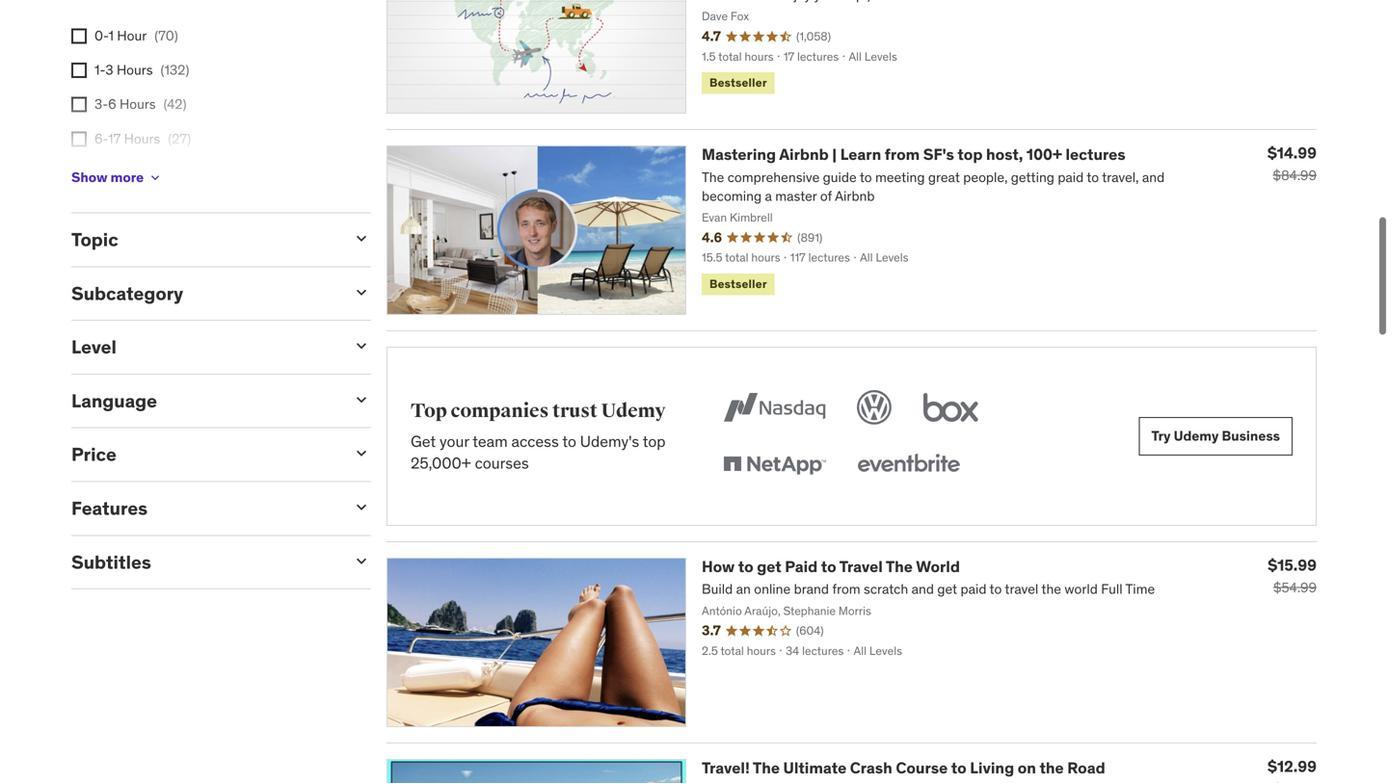 Task type: describe. For each thing, give the bounding box(es) containing it.
sf's
[[923, 143, 954, 163]]

top companies trust udemy get your team access to udemy's top 25,000+ courses
[[411, 397, 666, 471]]

17+
[[94, 162, 116, 180]]

subtitles
[[71, 549, 151, 572]]

subcategory button
[[71, 280, 336, 303]]

ultimate
[[783, 756, 847, 776]]

to right paid
[[821, 555, 836, 575]]

netapp image
[[719, 442, 830, 485]]

eventbrite image
[[853, 442, 964, 485]]

$84.99
[[1273, 165, 1317, 182]]

(70)
[[154, 25, 178, 42]]

small image for subcategory
[[352, 281, 371, 300]]

airbnb
[[779, 143, 829, 163]]

hours for 3-6 hours
[[120, 94, 156, 111]]

xsmall image inside show more button
[[148, 168, 163, 184]]

xsmall image for 3-
[[71, 95, 87, 111]]

17
[[108, 128, 121, 145]]

small image for language
[[352, 388, 371, 408]]

xsmall image for 1-
[[71, 61, 87, 76]]

25,000+
[[411, 451, 471, 471]]

topic button
[[71, 226, 336, 249]]

small image for level
[[352, 335, 371, 354]]

1 horizontal spatial the
[[886, 555, 913, 575]]

small image for topic
[[352, 227, 371, 246]]

show more
[[71, 167, 144, 184]]

small image for price
[[352, 442, 371, 461]]

hour
[[117, 25, 147, 42]]

nasdaq image
[[719, 385, 830, 427]]

xsmall image for 6-
[[71, 129, 87, 145]]

get
[[757, 555, 781, 575]]

travel!
[[702, 756, 750, 776]]

level button
[[71, 334, 336, 357]]

udemy inside top companies trust udemy get your team access to udemy's top 25,000+ courses
[[601, 397, 666, 421]]

price button
[[71, 441, 336, 464]]

$54.99
[[1273, 577, 1317, 595]]

hours for 6-17 hours
[[124, 128, 160, 145]]

access
[[511, 430, 559, 450]]

try udemy business
[[1151, 426, 1280, 443]]

0-1 hour (70)
[[94, 25, 178, 42]]

features button
[[71, 495, 336, 518]]

business
[[1222, 426, 1280, 443]]

1
[[108, 25, 114, 42]]

6
[[108, 94, 116, 111]]

$15.99 $54.99
[[1268, 554, 1317, 595]]

3
[[105, 59, 113, 77]]

host,
[[986, 143, 1023, 163]]

|
[[832, 143, 837, 163]]

mastering airbnb | learn from sf's top host, 100+ lectures link
[[702, 143, 1126, 163]]

mastering airbnb | learn from sf's top host, 100+ lectures
[[702, 143, 1126, 163]]

100+
[[1026, 143, 1062, 163]]

3-
[[94, 94, 108, 111]]

trust
[[552, 397, 598, 421]]

$14.99
[[1267, 141, 1317, 161]]

udemy's
[[580, 430, 639, 450]]

small image for subtitles
[[352, 550, 371, 569]]

box image
[[918, 385, 983, 427]]

level
[[71, 334, 117, 357]]

hours right "17+"
[[119, 162, 155, 180]]

6-17 hours (27)
[[94, 128, 191, 145]]

how
[[702, 555, 735, 575]]



Task type: locate. For each thing, give the bounding box(es) containing it.
0 horizontal spatial top
[[643, 430, 666, 450]]

team
[[473, 430, 508, 450]]

top
[[958, 143, 983, 163], [643, 430, 666, 450]]

1 small image from the top
[[352, 335, 371, 354]]

1-3 hours (132)
[[94, 59, 189, 77]]

xsmall image left 3-
[[71, 95, 87, 111]]

travel
[[839, 555, 883, 575]]

1 vertical spatial small image
[[352, 281, 371, 300]]

living
[[970, 756, 1014, 776]]

subcategory
[[71, 280, 183, 303]]

hours
[[117, 59, 153, 77], [120, 94, 156, 111], [124, 128, 160, 145], [119, 162, 155, 180]]

2 small image from the top
[[352, 388, 371, 408]]

0 vertical spatial udemy
[[601, 397, 666, 421]]

(27)
[[168, 128, 191, 145]]

topic
[[71, 226, 118, 249]]

how to get paid to travel the world link
[[702, 555, 960, 575]]

try udemy business link
[[1139, 415, 1293, 454]]

0 vertical spatial small image
[[352, 227, 371, 246]]

your
[[440, 430, 469, 450]]

udemy
[[601, 397, 666, 421], [1174, 426, 1219, 443]]

udemy right try
[[1174, 426, 1219, 443]]

0 vertical spatial xsmall image
[[71, 61, 87, 76]]

to down trust
[[562, 430, 576, 450]]

from
[[885, 143, 920, 163]]

5 small image from the top
[[352, 550, 371, 569]]

1 small image from the top
[[352, 227, 371, 246]]

0 vertical spatial the
[[886, 555, 913, 575]]

2 small image from the top
[[352, 281, 371, 300]]

paid
[[785, 555, 818, 575]]

subtitles button
[[71, 549, 336, 572]]

$15.99
[[1268, 554, 1317, 574]]

0-
[[94, 25, 109, 42]]

1-
[[94, 59, 105, 77]]

the
[[1040, 756, 1064, 776]]

xsmall image left 6-
[[71, 129, 87, 145]]

hours right 3
[[117, 59, 153, 77]]

top right sf's
[[958, 143, 983, 163]]

top inside top companies trust udemy get your team access to udemy's top 25,000+ courses
[[643, 430, 666, 450]]

road
[[1067, 756, 1105, 776]]

0 vertical spatial xsmall image
[[71, 27, 87, 42]]

$12.99
[[1268, 755, 1317, 775]]

hours for 1-3 hours
[[117, 59, 153, 77]]

to inside top companies trust udemy get your team access to udemy's top 25,000+ courses
[[562, 430, 576, 450]]

2 vertical spatial xsmall image
[[148, 168, 163, 184]]

courses
[[475, 451, 529, 471]]

1 vertical spatial xsmall image
[[71, 129, 87, 145]]

travel! the ultimate crash course to living on the road link
[[702, 756, 1105, 776]]

volkswagen image
[[853, 385, 895, 427]]

3-6 hours (42)
[[94, 94, 186, 111]]

udemy up udemy's
[[601, 397, 666, 421]]

1 horizontal spatial top
[[958, 143, 983, 163]]

xsmall image left 0- at the top left of page
[[71, 27, 87, 42]]

small image
[[352, 227, 371, 246], [352, 281, 371, 300]]

try
[[1151, 426, 1171, 443]]

crash
[[850, 756, 892, 776]]

companies
[[451, 397, 549, 421]]

mastering
[[702, 143, 776, 163]]

the
[[886, 555, 913, 575], [753, 756, 780, 776]]

small image for features
[[352, 496, 371, 515]]

lectures
[[1066, 143, 1126, 163]]

(132)
[[161, 59, 189, 77]]

hours right 6
[[120, 94, 156, 111]]

price
[[71, 441, 117, 464]]

17+ hours
[[94, 162, 155, 180]]

1 vertical spatial udemy
[[1174, 426, 1219, 443]]

features
[[71, 495, 148, 518]]

small image
[[352, 335, 371, 354], [352, 388, 371, 408], [352, 442, 371, 461], [352, 496, 371, 515], [352, 550, 371, 569]]

0 horizontal spatial the
[[753, 756, 780, 776]]

on
[[1018, 756, 1036, 776]]

travel! the ultimate crash course to living on the road
[[702, 756, 1105, 776]]

1 xsmall image from the top
[[71, 61, 87, 76]]

the right travel in the bottom right of the page
[[886, 555, 913, 575]]

learn
[[840, 143, 881, 163]]

show more button
[[71, 157, 163, 195]]

xsmall image left 1- on the top left of page
[[71, 61, 87, 76]]

xsmall image for 0-
[[71, 27, 87, 42]]

show
[[71, 167, 108, 184]]

6-
[[94, 128, 108, 145]]

to
[[562, 430, 576, 450], [738, 555, 753, 575], [821, 555, 836, 575], [951, 756, 967, 776]]

1 horizontal spatial udemy
[[1174, 426, 1219, 443]]

more
[[111, 167, 144, 184]]

top
[[411, 397, 447, 421]]

get
[[411, 430, 436, 450]]

3 small image from the top
[[352, 442, 371, 461]]

course
[[896, 756, 948, 776]]

0 horizontal spatial udemy
[[601, 397, 666, 421]]

0 vertical spatial top
[[958, 143, 983, 163]]

top right udemy's
[[643, 430, 666, 450]]

to left living
[[951, 756, 967, 776]]

how to get paid to travel the world
[[702, 555, 960, 575]]

world
[[916, 555, 960, 575]]

the right travel!
[[753, 756, 780, 776]]

language button
[[71, 387, 336, 411]]

to left get
[[738, 555, 753, 575]]

xsmall image right more
[[148, 168, 163, 184]]

language
[[71, 387, 157, 411]]

1 vertical spatial the
[[753, 756, 780, 776]]

xsmall image
[[71, 61, 87, 76], [71, 95, 87, 111]]

4 small image from the top
[[352, 496, 371, 515]]

$14.99 $84.99
[[1267, 141, 1317, 182]]

1 vertical spatial top
[[643, 430, 666, 450]]

hours right "17" on the top left
[[124, 128, 160, 145]]

2 xsmall image from the top
[[71, 95, 87, 111]]

(42)
[[163, 94, 186, 111]]

1 vertical spatial xsmall image
[[71, 95, 87, 111]]

xsmall image
[[71, 27, 87, 42], [71, 129, 87, 145], [148, 168, 163, 184]]



Task type: vqa. For each thing, say whether or not it's contained in the screenshot.
Web Development
no



